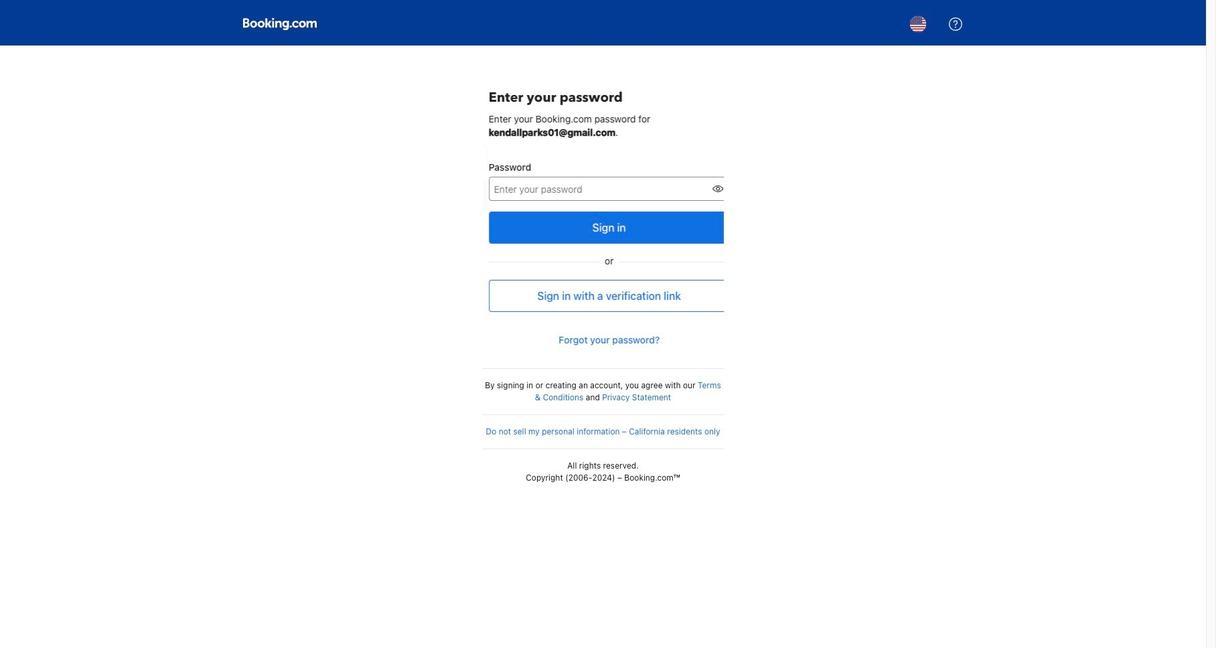 Task type: vqa. For each thing, say whether or not it's contained in the screenshot.
Preferences
no



Task type: describe. For each thing, give the bounding box(es) containing it.
Enter your password password field
[[483, 177, 698, 201]]



